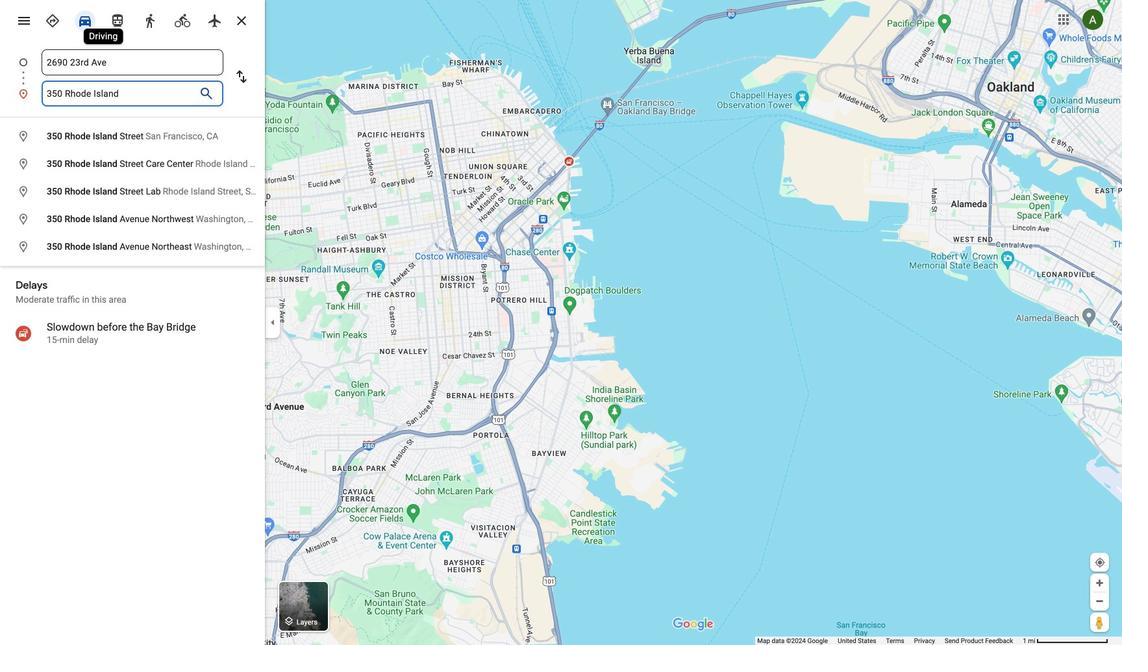 Task type: describe. For each thing, give the bounding box(es) containing it.
none radio cycling
[[169, 8, 196, 31]]

show your location image
[[1095, 557, 1107, 569]]

flights image
[[207, 13, 223, 29]]

none field the starting point 2690 23rd ave
[[47, 49, 218, 75]]

grid inside google maps "element"
[[0, 123, 351, 261]]

4 cell from the top
[[0, 209, 260, 230]]

google maps element
[[0, 0, 1123, 645]]

Starting point 2690 23rd Ave field
[[47, 55, 218, 70]]

Destination 350 Rhode Island field
[[47, 86, 196, 101]]

none radio the transit
[[104, 8, 131, 31]]

2 cell from the top
[[0, 154, 351, 175]]

5 cell from the top
[[0, 237, 258, 258]]

google account: augustus odena  
(augustus@adept.ai) image
[[1083, 9, 1104, 30]]

none radio driving
[[71, 8, 99, 31]]

walking image
[[142, 13, 158, 29]]

best travel modes image
[[45, 13, 60, 29]]

1 list item from the top
[[0, 49, 287, 91]]

list item inside list
[[0, 81, 265, 107]]

none field destination 350 rhode island
[[47, 81, 196, 107]]



Task type: vqa. For each thing, say whether or not it's contained in the screenshot.
Walking option
yes



Task type: locate. For each thing, give the bounding box(es) containing it.
3 none radio from the left
[[201, 8, 229, 31]]

1 none field from the top
[[47, 49, 218, 75]]

None field
[[47, 49, 218, 75], [47, 81, 196, 107]]

2 none radio from the left
[[71, 8, 99, 31]]

1 none radio from the left
[[39, 8, 66, 31]]

1 cell from the top
[[0, 126, 257, 147]]

2 none radio from the left
[[169, 8, 196, 31]]

1 horizontal spatial none radio
[[169, 8, 196, 31]]

none radio right cycling radio
[[201, 8, 229, 31]]

None radio
[[39, 8, 66, 31], [71, 8, 99, 31], [136, 8, 164, 31]]

none field up destination 350 rhode island field
[[47, 49, 218, 75]]

cell
[[0, 126, 257, 147], [0, 154, 351, 175], [0, 181, 318, 202], [0, 209, 260, 230], [0, 237, 258, 258]]

list item down the starting point 2690 23rd ave field
[[0, 81, 265, 107]]

list item
[[0, 49, 287, 91], [0, 81, 265, 107]]

2 list item from the top
[[0, 81, 265, 107]]

transit image
[[110, 13, 125, 29]]

collapse side panel image
[[266, 315, 280, 330]]

none field for list item within the list
[[47, 81, 196, 107]]

none radio left driving option
[[39, 8, 66, 31]]

zoom out image
[[1096, 597, 1105, 606]]

list
[[0, 49, 287, 107]]

2 horizontal spatial none radio
[[136, 8, 164, 31]]

1 horizontal spatial none radio
[[71, 8, 99, 31]]

1 none radio from the left
[[104, 8, 131, 31]]

1 vertical spatial none field
[[47, 81, 196, 107]]

none field for 1st list item from the top of the list inside the google maps "element"
[[47, 49, 218, 75]]

none radio right walking option
[[169, 8, 196, 31]]

none radio flights
[[201, 8, 229, 31]]

cycling image
[[175, 13, 190, 29]]

show street view coverage image
[[1091, 613, 1110, 632]]

0 vertical spatial none field
[[47, 49, 218, 75]]

none field down the starting point 2690 23rd ave field
[[47, 81, 196, 107]]

list inside google maps "element"
[[0, 49, 287, 107]]

none radio walking
[[136, 8, 164, 31]]

3 cell from the top
[[0, 181, 318, 202]]

2 horizontal spatial none radio
[[201, 8, 229, 31]]

none radio right driving option
[[104, 8, 131, 31]]

3 none radio from the left
[[136, 8, 164, 31]]

2 none field from the top
[[47, 81, 196, 107]]

none radio left cycling radio
[[136, 8, 164, 31]]

none radio right best travel modes option
[[71, 8, 99, 31]]

zoom in image
[[1096, 578, 1105, 588]]

None radio
[[104, 8, 131, 31], [169, 8, 196, 31], [201, 8, 229, 31]]

list item down walking icon
[[0, 49, 287, 91]]

0 horizontal spatial none radio
[[104, 8, 131, 31]]

driving image
[[77, 13, 93, 29]]

0 horizontal spatial none radio
[[39, 8, 66, 31]]

directions main content
[[0, 0, 265, 645]]

grid
[[0, 123, 351, 261]]

none radio best travel modes
[[39, 8, 66, 31]]



